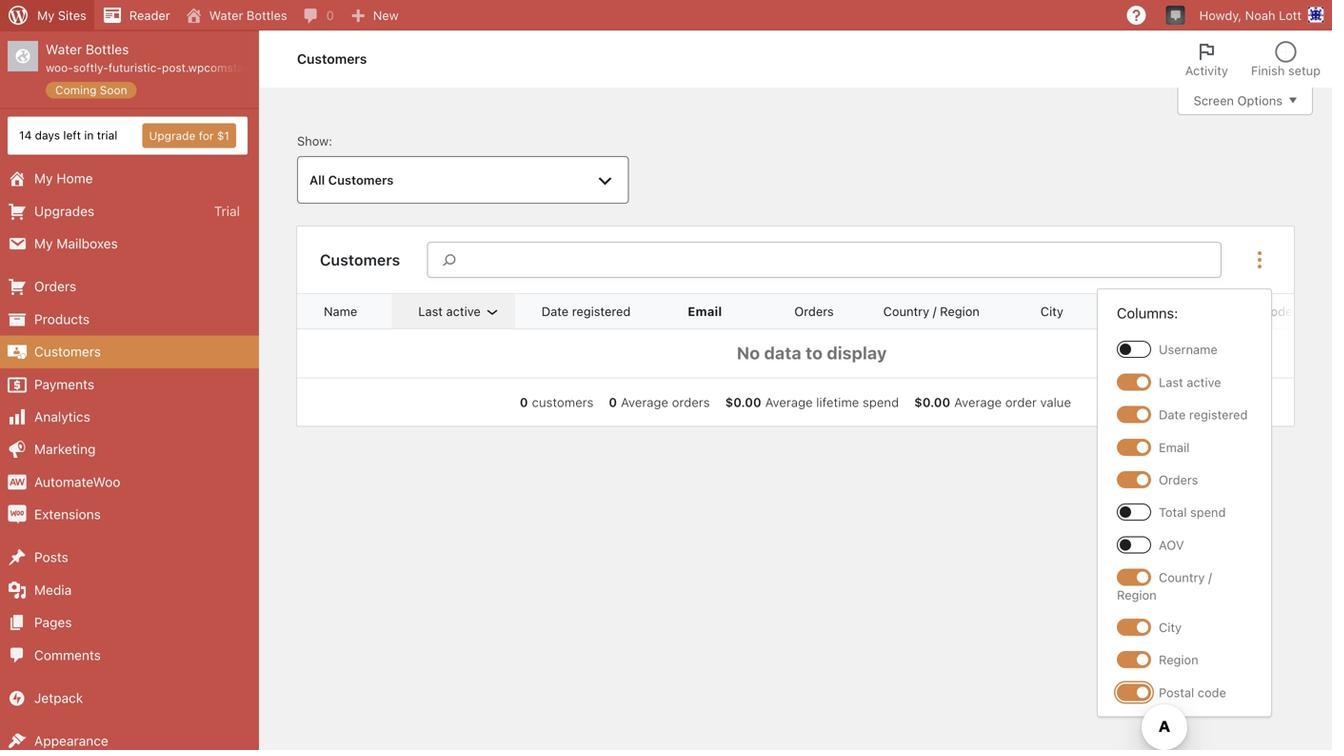 Task type: vqa. For each thing, say whether or not it's contained in the screenshot.


Task type: locate. For each thing, give the bounding box(es) containing it.
country / region inside the columns: menu
[[1117, 571, 1212, 602]]

0 vertical spatial orders
[[34, 279, 76, 294]]

my left home at the top of the page
[[34, 171, 53, 186]]

toolbar navigation
[[0, 0, 1332, 34]]

last down username
[[1159, 375, 1183, 389]]

0 for 0
[[326, 8, 334, 22]]

in
[[84, 129, 94, 142]]

tab list containing activity
[[1174, 30, 1332, 88]]

display
[[827, 343, 887, 364]]

1 horizontal spatial 0
[[520, 395, 528, 409]]

3 average from the left
[[955, 395, 1002, 409]]

1 vertical spatial city
[[1159, 620, 1182, 635]]

0 vertical spatial spend
[[863, 395, 899, 409]]

1 horizontal spatial $0.00
[[914, 395, 951, 409]]

0 vertical spatial postal code
[[1225, 304, 1293, 319]]

1 horizontal spatial date
[[1159, 408, 1186, 422]]

average left orders
[[621, 395, 669, 409]]

1 vertical spatial country / region
[[1117, 571, 1212, 602]]

0 inside 'link'
[[326, 8, 334, 22]]

customers inside the main menu navigation
[[34, 344, 101, 360]]

1 horizontal spatial country
[[1159, 571, 1205, 585]]

1 horizontal spatial water
[[209, 8, 243, 22]]

1 horizontal spatial spend
[[1190, 505, 1226, 520]]

city up value
[[1041, 304, 1064, 319]]

1 vertical spatial active
[[1187, 375, 1221, 389]]

country / region up display at right
[[883, 304, 980, 319]]

$0.00
[[725, 395, 762, 409], [914, 395, 951, 409]]

1 vertical spatial email
[[1159, 440, 1190, 455]]

email up orders
[[688, 304, 722, 319]]

all customers button
[[297, 156, 629, 204]]

1 horizontal spatial average
[[765, 395, 813, 409]]

my inside toolbar navigation
[[37, 8, 55, 22]]

1 horizontal spatial registered
[[1189, 408, 1248, 422]]

appearance link
[[0, 725, 259, 750]]

total spend
[[1159, 505, 1226, 520]]

my
[[37, 8, 55, 22], [34, 171, 53, 186], [34, 236, 53, 251]]

country
[[883, 304, 930, 319], [1159, 571, 1205, 585]]

country up display at right
[[883, 304, 930, 319]]

1 vertical spatial last
[[1159, 375, 1183, 389]]

1 vertical spatial last active
[[1159, 375, 1221, 389]]

postal code button
[[1214, 294, 1327, 329]]

notification image
[[1168, 7, 1183, 22]]

registered inside the columns: menu
[[1189, 408, 1248, 422]]

0 vertical spatial bottles
[[247, 8, 287, 22]]

0 vertical spatial postal
[[1225, 304, 1261, 319]]

days
[[35, 129, 60, 142]]

date
[[542, 304, 569, 319], [1159, 408, 1186, 422]]

jetpack link
[[0, 682, 259, 715]]

2 vertical spatial orders
[[1159, 473, 1198, 487]]

orders
[[672, 395, 710, 409]]

choose which values to display image
[[1249, 249, 1271, 272]]

2 average from the left
[[765, 395, 813, 409]]

2 vertical spatial my
[[34, 236, 53, 251]]

0 vertical spatial country / region
[[883, 304, 980, 319]]

0 horizontal spatial country / region
[[883, 304, 980, 319]]

water bottles
[[209, 8, 287, 22]]

spend right total
[[1190, 505, 1226, 520]]

upgrade for $1
[[149, 129, 230, 142]]

date registered up customers
[[542, 304, 631, 319]]

0 horizontal spatial 0
[[326, 8, 334, 22]]

postal
[[1225, 304, 1261, 319], [1159, 686, 1194, 700]]

value
[[1041, 395, 1071, 409]]

email
[[688, 304, 722, 319], [1159, 440, 1190, 455]]

water inside water bottles woo-softly-futuristic-post.wpcomstaging.com coming soon
[[46, 41, 82, 57]]

bottles inside water bottles woo-softly-futuristic-post.wpcomstaging.com coming soon
[[86, 41, 129, 57]]

0 left customers
[[520, 395, 528, 409]]

1 vertical spatial spend
[[1190, 505, 1226, 520]]

last inside button
[[418, 304, 443, 319]]

water up "woo-"
[[46, 41, 82, 57]]

water up the post.wpcomstaging.com
[[209, 8, 243, 22]]

email up total
[[1159, 440, 1190, 455]]

0 horizontal spatial country
[[883, 304, 930, 319]]

0 vertical spatial active
[[446, 304, 481, 319]]

water
[[209, 8, 243, 22], [46, 41, 82, 57]]

region inside region button
[[1125, 304, 1164, 319]]

1 vertical spatial date
[[1159, 408, 1186, 422]]

last active inside the columns: menu
[[1159, 375, 1221, 389]]

0 left new link at the top left of page
[[326, 8, 334, 22]]

0 vertical spatial email
[[688, 304, 722, 319]]

code
[[1264, 304, 1293, 319], [1198, 686, 1226, 700]]

my left 'sites'
[[37, 8, 55, 22]]

city inside the columns: menu
[[1159, 620, 1182, 635]]

region inside the "country / region"
[[1117, 588, 1157, 602]]

country / region inside country / region button
[[883, 304, 980, 319]]

bottles for water bottles
[[247, 8, 287, 22]]

country inside the columns: menu
[[1159, 571, 1205, 585]]

main menu navigation
[[0, 30, 293, 750]]

1 vertical spatial country
[[1159, 571, 1205, 585]]

analytics
[[34, 409, 90, 425]]

section containing 0
[[512, 394, 1079, 411]]

orders up products
[[34, 279, 76, 294]]

active inside the columns: menu
[[1187, 375, 1221, 389]]

0 horizontal spatial date registered
[[542, 304, 631, 319]]

finish
[[1251, 63, 1285, 78]]

1 horizontal spatial email
[[1159, 440, 1190, 455]]

1 horizontal spatial postal
[[1225, 304, 1261, 319]]

region
[[940, 304, 980, 319], [1125, 304, 1164, 319], [1117, 588, 1157, 602], [1159, 653, 1199, 667]]

left
[[63, 129, 81, 142]]

country / region down aov
[[1117, 571, 1212, 602]]

my down upgrades in the left top of the page
[[34, 236, 53, 251]]

0 horizontal spatial $0.00
[[725, 395, 762, 409]]

0 vertical spatial date registered
[[542, 304, 631, 319]]

average left order
[[955, 395, 1002, 409]]

0
[[326, 8, 334, 22], [520, 395, 528, 409], [609, 395, 617, 409]]

softly-
[[73, 61, 108, 74]]

spend right lifetime
[[863, 395, 899, 409]]

customers right all
[[328, 173, 394, 187]]

0 vertical spatial registered
[[572, 304, 631, 319]]

reader link
[[94, 0, 178, 30]]

total
[[1159, 505, 1187, 520]]

bottles left '0' 'link'
[[247, 8, 287, 22]]

last inside the columns: menu
[[1159, 375, 1183, 389]]

bottles inside toolbar navigation
[[247, 8, 287, 22]]

automatewoo
[[34, 474, 120, 490]]

date up 0 customers
[[542, 304, 569, 319]]

1 horizontal spatial active
[[1187, 375, 1221, 389]]

0 vertical spatial date
[[542, 304, 569, 319]]

0 horizontal spatial date
[[542, 304, 569, 319]]

1 vertical spatial /
[[1209, 571, 1212, 585]]

comments link
[[0, 639, 259, 672]]

0 right customers
[[609, 395, 617, 409]]

country / region
[[883, 304, 980, 319], [1117, 571, 1212, 602]]

bottles
[[247, 8, 287, 22], [86, 41, 129, 57]]

1 vertical spatial code
[[1198, 686, 1226, 700]]

pages
[[34, 615, 72, 631]]

bottles for water bottles woo-softly-futuristic-post.wpcomstaging.com coming soon
[[86, 41, 129, 57]]

0 vertical spatial last
[[418, 304, 443, 319]]

customers up payments
[[34, 344, 101, 360]]

postal code
[[1225, 304, 1293, 319], [1159, 686, 1226, 700]]

2 horizontal spatial orders
[[1159, 473, 1198, 487]]

0 horizontal spatial bottles
[[86, 41, 129, 57]]

0 horizontal spatial postal
[[1159, 686, 1194, 700]]

orders button
[[745, 294, 857, 329]]

average for average lifetime spend
[[765, 395, 813, 409]]

upgrades
[[34, 203, 94, 219]]

last right name button
[[418, 304, 443, 319]]

date registered down username
[[1159, 408, 1248, 422]]

1 vertical spatial registered
[[1189, 408, 1248, 422]]

average for average order value
[[955, 395, 1002, 409]]

:
[[329, 134, 332, 148]]

water for water bottles
[[209, 8, 243, 22]]

/
[[933, 304, 937, 319], [1209, 571, 1212, 585]]

0 horizontal spatial orders
[[34, 279, 76, 294]]

0 vertical spatial last active
[[418, 304, 481, 319]]

1 vertical spatial water
[[46, 41, 82, 57]]

0 horizontal spatial active
[[446, 304, 481, 319]]

1 vertical spatial my
[[34, 171, 53, 186]]

show :
[[297, 134, 332, 148]]

average for average orders
[[621, 395, 669, 409]]

date down username
[[1159, 408, 1186, 422]]

last active button
[[407, 294, 515, 329]]

screen options button
[[1178, 87, 1313, 115]]

14 days left in trial
[[19, 129, 117, 142]]

$0.00 left order
[[914, 395, 951, 409]]

1 horizontal spatial /
[[1209, 571, 1212, 585]]

1 $0.00 from the left
[[725, 395, 762, 409]]

average
[[621, 395, 669, 409], [765, 395, 813, 409], [955, 395, 1002, 409]]

1 horizontal spatial country / region
[[1117, 571, 1212, 602]]

0 horizontal spatial water
[[46, 41, 82, 57]]

orders up total
[[1159, 473, 1198, 487]]

1 horizontal spatial orders
[[795, 304, 834, 319]]

0 vertical spatial code
[[1264, 304, 1293, 319]]

upgrade for $1 button
[[142, 123, 236, 148]]

no
[[737, 343, 760, 364]]

section
[[512, 394, 1079, 411]]

14
[[19, 129, 32, 142]]

code inside the columns: menu
[[1198, 686, 1226, 700]]

last active
[[418, 304, 481, 319], [1159, 375, 1221, 389]]

1 vertical spatial postal code
[[1159, 686, 1226, 700]]

1 horizontal spatial city
[[1159, 620, 1182, 635]]

1 vertical spatial bottles
[[86, 41, 129, 57]]

1 horizontal spatial date registered
[[1159, 408, 1248, 422]]

1 vertical spatial date registered
[[1159, 408, 1248, 422]]

customers link
[[0, 336, 259, 368]]

date registered
[[542, 304, 631, 319], [1159, 408, 1248, 422]]

0 vertical spatial water
[[209, 8, 243, 22]]

country down aov
[[1159, 571, 1205, 585]]

0 vertical spatial country
[[883, 304, 930, 319]]

0 horizontal spatial registered
[[572, 304, 631, 319]]

customers down '0' 'link'
[[297, 51, 367, 67]]

0 horizontal spatial code
[[1198, 686, 1226, 700]]

/ inside button
[[933, 304, 937, 319]]

0 horizontal spatial spend
[[863, 395, 899, 409]]

0 horizontal spatial last active
[[418, 304, 481, 319]]

1 vertical spatial orders
[[795, 304, 834, 319]]

0 vertical spatial my
[[37, 8, 55, 22]]

my for my home
[[34, 171, 53, 186]]

options
[[1238, 93, 1283, 108]]

futuristic-
[[108, 61, 162, 74]]

1 horizontal spatial last
[[1159, 375, 1183, 389]]

registered
[[572, 304, 631, 319], [1189, 408, 1248, 422]]

products
[[34, 311, 90, 327]]

my mailboxes
[[34, 236, 118, 251]]

$0.00 down no
[[725, 395, 762, 409]]

payments
[[34, 376, 94, 392]]

average left lifetime
[[765, 395, 813, 409]]

orders up to
[[795, 304, 834, 319]]

1 horizontal spatial code
[[1264, 304, 1293, 319]]

0 vertical spatial /
[[933, 304, 937, 319]]

0 horizontal spatial average
[[621, 395, 669, 409]]

bottles up softly-
[[86, 41, 129, 57]]

0 horizontal spatial last
[[418, 304, 443, 319]]

1 horizontal spatial last active
[[1159, 375, 1221, 389]]

email inside the columns: menu
[[1159, 440, 1190, 455]]

2 horizontal spatial 0
[[609, 395, 617, 409]]

last
[[418, 304, 443, 319], [1159, 375, 1183, 389]]

new
[[373, 8, 399, 22]]

0 horizontal spatial /
[[933, 304, 937, 319]]

2 horizontal spatial average
[[955, 395, 1002, 409]]

comments
[[34, 647, 101, 663]]

city down aov
[[1159, 620, 1182, 635]]

0 horizontal spatial city
[[1041, 304, 1064, 319]]

1 vertical spatial postal
[[1159, 686, 1194, 700]]

registered inside button
[[572, 304, 631, 319]]

1 horizontal spatial bottles
[[247, 8, 287, 22]]

1 average from the left
[[621, 395, 669, 409]]

tab list
[[1174, 30, 1332, 88]]

order
[[1006, 395, 1037, 409]]

2 $0.00 from the left
[[914, 395, 951, 409]]

0 vertical spatial city
[[1041, 304, 1064, 319]]

water inside toolbar navigation
[[209, 8, 243, 22]]



Task type: describe. For each thing, give the bounding box(es) containing it.
screen options
[[1194, 93, 1283, 108]]

spend inside the columns: menu
[[1190, 505, 1226, 520]]

active inside button
[[446, 304, 481, 319]]

setup
[[1288, 63, 1321, 78]]

country / region button
[[872, 294, 1014, 329]]

0 customers
[[520, 395, 594, 409]]

water bottles woo-softly-futuristic-post.wpcomstaging.com coming soon
[[46, 41, 293, 97]]

no data to display
[[737, 343, 887, 364]]

woo-
[[46, 61, 73, 74]]

region inside country / region button
[[940, 304, 980, 319]]

sites
[[58, 8, 86, 22]]

howdy,
[[1200, 8, 1242, 22]]

my for my sites
[[37, 8, 55, 22]]

orders inside orders link
[[34, 279, 76, 294]]

coming
[[55, 83, 97, 97]]

orders inside the columns: menu
[[1159, 473, 1198, 487]]

customers up name button
[[320, 251, 400, 269]]

0 horizontal spatial email
[[688, 304, 722, 319]]

orders link
[[0, 271, 259, 303]]

columns: menu
[[1106, 297, 1264, 709]]

lifetime
[[816, 395, 859, 409]]

trial
[[214, 203, 240, 219]]

extensions link
[[0, 499, 259, 531]]

posts
[[34, 550, 68, 565]]

lott
[[1279, 8, 1302, 22]]

media
[[34, 582, 72, 598]]

soon
[[100, 83, 127, 97]]

finish setup
[[1251, 63, 1321, 78]]

orders inside orders button
[[795, 304, 834, 319]]

home
[[56, 171, 93, 186]]

0 link
[[295, 0, 342, 30]]

last active inside last active button
[[418, 304, 481, 319]]

date registered button
[[530, 294, 665, 329]]

posts link
[[0, 542, 259, 574]]

$1
[[217, 129, 230, 142]]

spend inside section
[[863, 395, 899, 409]]

products link
[[0, 303, 259, 336]]

city inside button
[[1041, 304, 1064, 319]]

$0.00 average order value
[[914, 395, 1071, 409]]

activity button
[[1174, 30, 1240, 88]]

mailboxes
[[56, 236, 118, 251]]

region button
[[1113, 294, 1199, 329]]

$0.00 for $0.00 average order value
[[914, 395, 951, 409]]

date registered inside the columns: menu
[[1159, 408, 1248, 422]]

customers inside dropdown button
[[328, 173, 394, 187]]

/ inside the "country / region"
[[1209, 571, 1212, 585]]

for
[[199, 129, 214, 142]]

0 for 0 customers
[[520, 395, 528, 409]]

$0.00 for $0.00 average lifetime spend
[[725, 395, 762, 409]]

$0.00 average lifetime spend
[[725, 395, 899, 409]]

postal inside the columns: menu
[[1159, 686, 1194, 700]]

marketing
[[34, 442, 96, 457]]

to
[[806, 343, 823, 364]]

columns:
[[1117, 305, 1178, 321]]

screen
[[1194, 93, 1234, 108]]

show
[[297, 134, 329, 148]]

city button
[[1029, 294, 1098, 329]]

appearance
[[34, 734, 108, 749]]

water for water bottles woo-softly-futuristic-post.wpcomstaging.com coming soon
[[46, 41, 82, 57]]

new link
[[342, 0, 406, 30]]

pages link
[[0, 607, 259, 639]]

all
[[310, 173, 325, 187]]

name
[[324, 304, 357, 319]]

all customers
[[310, 173, 394, 187]]

finish setup button
[[1240, 30, 1332, 88]]

0 for 0 average orders
[[609, 395, 617, 409]]

my for my mailboxes
[[34, 236, 53, 251]]

water bottles link
[[178, 0, 295, 30]]

postal code inside the columns: menu
[[1159, 686, 1226, 700]]

my home
[[34, 171, 93, 186]]

code inside button
[[1264, 304, 1293, 319]]

my home link
[[0, 162, 259, 195]]

noah
[[1245, 8, 1276, 22]]

name button
[[312, 294, 392, 329]]

date inside the columns: menu
[[1159, 408, 1186, 422]]

postal code inside button
[[1225, 304, 1293, 319]]

reader
[[129, 8, 170, 22]]

extensions
[[34, 507, 101, 522]]

payments link
[[0, 368, 259, 401]]

aov
[[1159, 538, 1184, 552]]

upgrade
[[149, 129, 196, 142]]

postal inside button
[[1225, 304, 1261, 319]]

customers
[[532, 395, 594, 409]]

jetpack
[[34, 690, 83, 706]]

trial
[[97, 129, 117, 142]]

my sites
[[37, 8, 86, 22]]

date inside button
[[542, 304, 569, 319]]

media link
[[0, 574, 259, 607]]

automatewoo link
[[0, 466, 259, 499]]

activity
[[1185, 63, 1228, 78]]

0 average orders
[[609, 395, 710, 409]]

marketing link
[[0, 433, 259, 466]]

howdy, noah lott
[[1200, 8, 1302, 22]]

country inside button
[[883, 304, 930, 319]]

date registered inside button
[[542, 304, 631, 319]]

post.wpcomstaging.com
[[162, 61, 293, 74]]

my sites link
[[0, 0, 94, 30]]

data
[[764, 343, 802, 364]]



